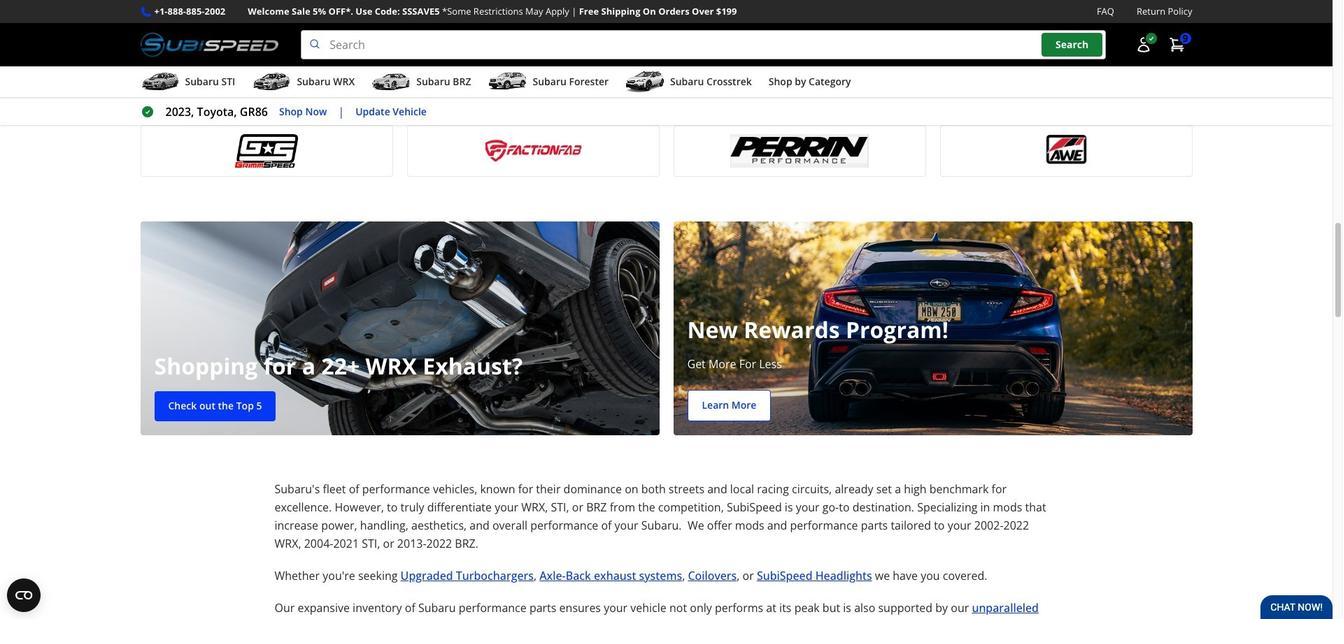 Task type: describe. For each thing, give the bounding box(es) containing it.
open widget image
[[7, 579, 41, 613]]

search input field
[[301, 30, 1106, 60]]

a subaru brz thumbnail image image
[[372, 71, 411, 92]]

a subaru sti thumbnail image image
[[140, 71, 179, 92]]

invidia logo image
[[149, 68, 384, 102]]

tomei logo image
[[949, 68, 1183, 102]]



Task type: locate. For each thing, give the bounding box(es) containing it.
grimmspeed logo image
[[149, 134, 384, 168]]

factionfab logo image
[[416, 134, 650, 168]]

perrin logo image
[[682, 134, 917, 168]]

a subaru wrx thumbnail image image
[[252, 71, 291, 92]]

a subaru forester thumbnail image image
[[488, 71, 527, 92]]

subispeed logo image
[[682, 68, 917, 102]]

subispeed logo image
[[140, 30, 279, 60]]

olm logo image
[[416, 68, 650, 102]]

awe tuning logo image
[[949, 134, 1183, 168]]

a subaru crosstrek thumbnail image image
[[625, 71, 665, 92]]

button image
[[1135, 36, 1152, 53]]



Task type: vqa. For each thing, say whether or not it's contained in the screenshot.
FactionFab logo
yes



